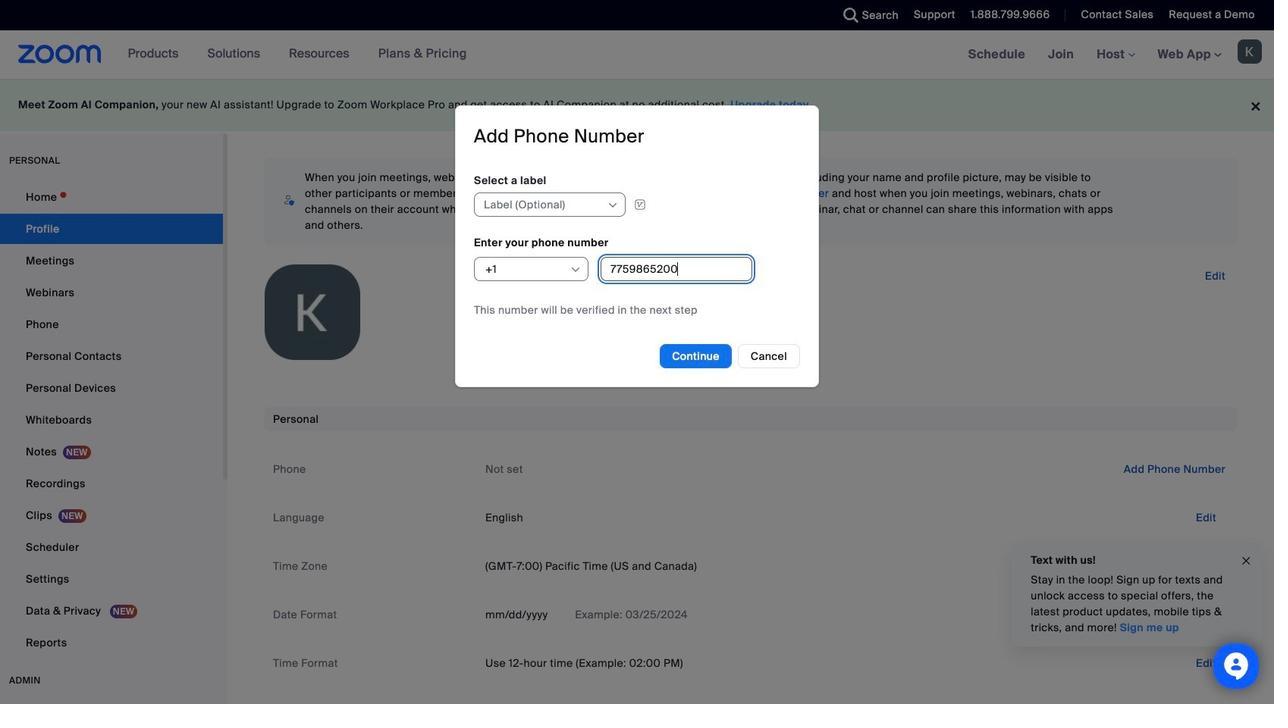 Task type: describe. For each thing, give the bounding box(es) containing it.
product information navigation
[[116, 30, 478, 79]]

personal menu menu
[[0, 182, 223, 660]]

Phone Number text field
[[601, 257, 752, 281]]

support version for phone label image
[[629, 198, 651, 211]]



Task type: locate. For each thing, give the bounding box(es) containing it.
dialog
[[455, 106, 819, 387]]

close image
[[1240, 553, 1252, 570]]

application
[[474, 192, 773, 217]]

Select Country text field
[[484, 258, 569, 280]]

meetings navigation
[[957, 30, 1274, 80]]

heading
[[474, 125, 644, 148]]

banner
[[0, 30, 1274, 80]]

user photo image
[[265, 265, 360, 360]]

show options image
[[607, 199, 619, 211]]

footer
[[0, 79, 1274, 131]]

show options image
[[570, 264, 582, 276]]



Task type: vqa. For each thing, say whether or not it's contained in the screenshot.
the Close image
yes



